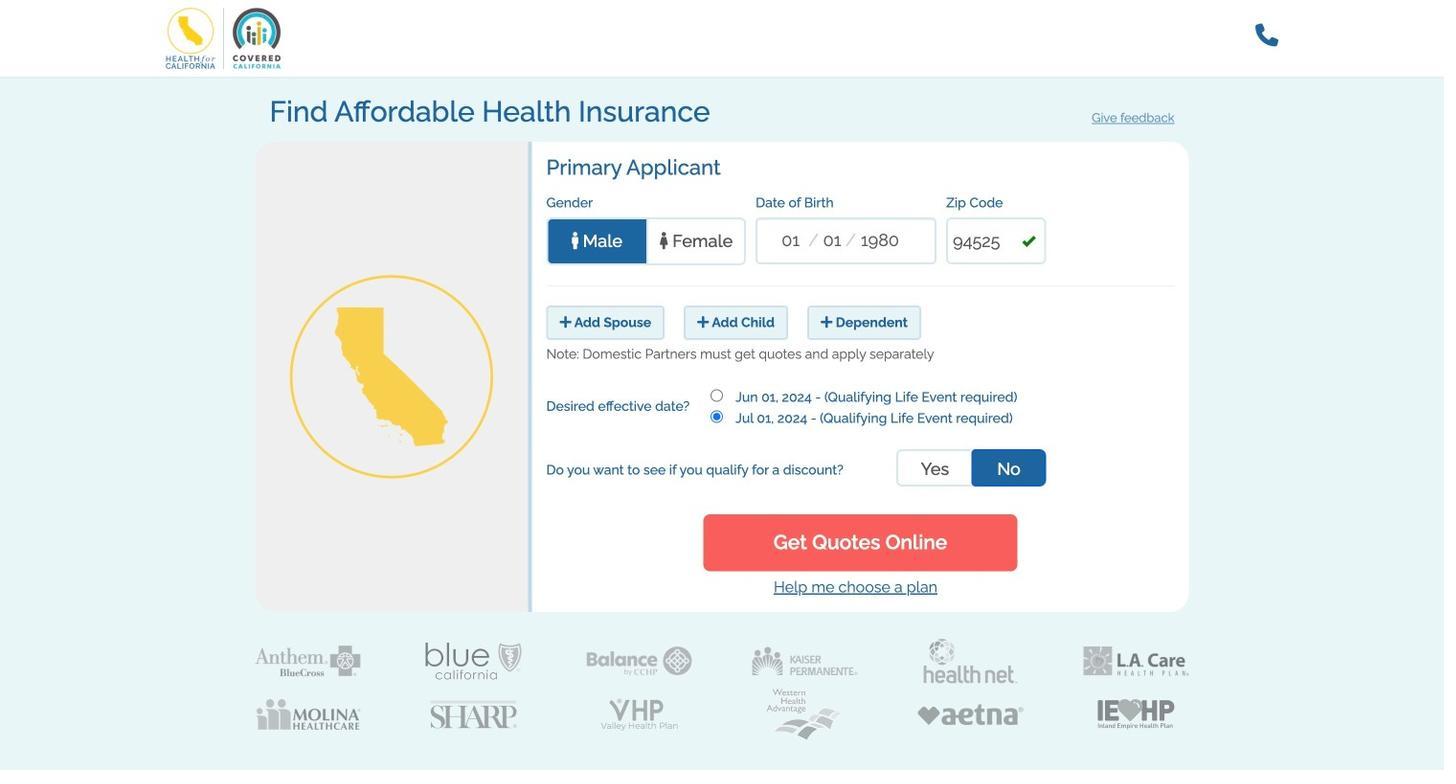 Task type: locate. For each thing, give the bounding box(es) containing it.
1 plus image from the left
[[560, 316, 572, 329]]

valley health insurance image
[[601, 698, 678, 731]]

1 horizontal spatial plus image
[[697, 316, 709, 329]]

chinese community health plan image
[[587, 646, 692, 676]]

molina health insurance image
[[255, 699, 361, 730]]

None text field
[[946, 218, 1046, 265]]

health insurance quotes for california image
[[255, 241, 528, 513]]

2 horizontal spatial plus image
[[821, 316, 833, 329]]

aetna health of california inc. image
[[918, 704, 1023, 725]]

2 plus image from the left
[[697, 316, 709, 329]]

dd text field
[[819, 220, 846, 262]]

form
[[255, 96, 1189, 765]]

0 horizontal spatial plus image
[[560, 316, 572, 329]]

None radio
[[711, 411, 723, 423]]

3 plus image from the left
[[821, 316, 833, 329]]

female image
[[660, 232, 668, 250]]

plus image
[[560, 316, 572, 329], [697, 316, 709, 329], [821, 316, 833, 329]]

None radio
[[711, 390, 723, 402]]

male image
[[572, 232, 579, 250]]



Task type: describe. For each thing, give the bounding box(es) containing it.
covered california blue shield image
[[426, 643, 521, 680]]

covered california health net plans image
[[923, 638, 1019, 684]]

sharp health insurance image
[[430, 701, 517, 728]]

covered california kaiser plans image
[[752, 647, 858, 675]]

western health advantage health insurance image
[[767, 689, 843, 740]]

ok image
[[1022, 235, 1035, 248]]

anthem blue cross covered ca image
[[255, 646, 361, 677]]

mm text field
[[773, 220, 808, 262]]

yyyy text field
[[856, 220, 904, 262]]



